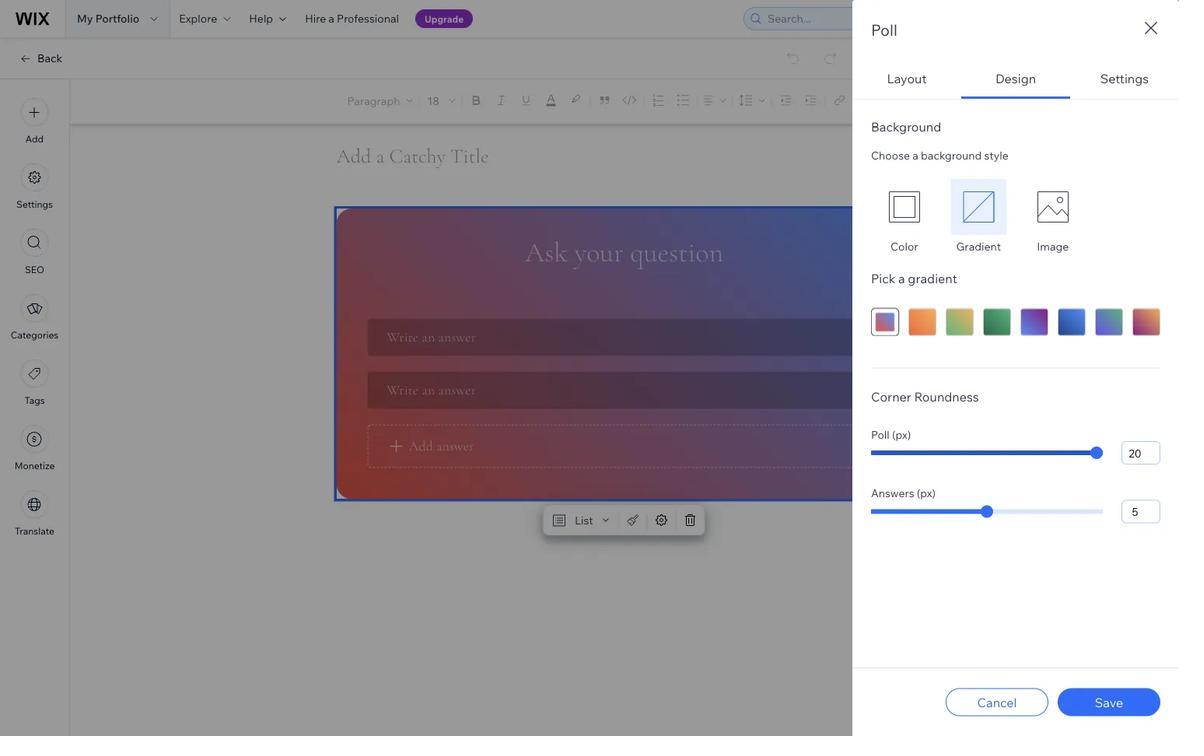 Task type: vqa. For each thing, say whether or not it's contained in the screenshot.
seo button
yes



Task type: locate. For each thing, give the bounding box(es) containing it.
add
[[26, 133, 44, 145]]

1 vertical spatial a
[[913, 149, 919, 162]]

a for gradient
[[899, 270, 906, 286]]

list box
[[872, 179, 1161, 253]]

1 vertical spatial settings button
[[16, 163, 53, 210]]

2 poll from the top
[[872, 428, 890, 441]]

paragraph
[[348, 94, 400, 107]]

help
[[249, 12, 273, 25]]

a
[[329, 12, 335, 25], [913, 149, 919, 162], [899, 270, 906, 286]]

list box inside design tab panel
[[872, 179, 1161, 253]]

(px)
[[893, 428, 912, 441], [917, 486, 936, 500]]

professional
[[337, 12, 399, 25]]

0 vertical spatial settings button
[[1071, 60, 1180, 99]]

a right hire
[[329, 12, 335, 25]]

corner roundness
[[872, 389, 980, 404]]

explore
[[179, 12, 217, 25]]

1 vertical spatial (px)
[[917, 486, 936, 500]]

upgrade
[[425, 13, 464, 25]]

add button
[[21, 98, 49, 145]]

0 vertical spatial poll
[[872, 20, 898, 40]]

tab list containing layout
[[853, 60, 1180, 658]]

cancel button
[[946, 688, 1049, 716]]

a right "pick"
[[899, 270, 906, 286]]

1 vertical spatial settings
[[16, 198, 53, 210]]

my
[[77, 12, 93, 25]]

poll inside design tab panel
[[872, 428, 890, 441]]

settings up seo button
[[16, 198, 53, 210]]

help button
[[240, 0, 296, 37]]

None range field
[[872, 451, 1104, 455], [872, 509, 1104, 514], [872, 451, 1104, 455], [872, 509, 1104, 514]]

poll
[[872, 20, 898, 40], [872, 428, 890, 441]]

save button
[[1058, 688, 1161, 716]]

monetize
[[15, 460, 55, 472]]

settings button
[[1071, 60, 1180, 99], [16, 163, 53, 210]]

poll for poll
[[872, 20, 898, 40]]

0 vertical spatial (px)
[[893, 428, 912, 441]]

list box containing color
[[872, 179, 1161, 253]]

corner
[[872, 389, 912, 404]]

a inside "hire a professional" 'link'
[[329, 12, 335, 25]]

choose
[[872, 149, 911, 162]]

style
[[985, 149, 1009, 162]]

design button
[[962, 60, 1071, 99]]

1 horizontal spatial settings button
[[1071, 60, 1180, 99]]

settings
[[1101, 70, 1150, 86], [16, 198, 53, 210]]

image
[[1038, 240, 1070, 253]]

hire
[[305, 12, 326, 25]]

background
[[872, 119, 942, 135]]

list
[[575, 513, 594, 527]]

poll down corner
[[872, 428, 890, 441]]

paragraph button
[[344, 90, 416, 111]]

0 vertical spatial settings
[[1101, 70, 1150, 86]]

2 horizontal spatial a
[[913, 149, 919, 162]]

list button
[[547, 509, 615, 531]]

0 horizontal spatial settings button
[[16, 163, 53, 210]]

1 poll from the top
[[872, 20, 898, 40]]

(px) for poll (px)
[[893, 428, 912, 441]]

0 vertical spatial a
[[329, 12, 335, 25]]

translate
[[15, 525, 54, 537]]

background
[[921, 149, 982, 162]]

seo
[[25, 264, 44, 276]]

settings button inside tab list
[[1071, 60, 1180, 99]]

notes button
[[1098, 91, 1161, 112]]

settings up notes button
[[1101, 70, 1150, 86]]

None number field
[[1122, 441, 1161, 465], [1122, 500, 1161, 523], [1122, 441, 1161, 465], [1122, 500, 1161, 523]]

1 horizontal spatial a
[[899, 270, 906, 286]]

0 horizontal spatial a
[[329, 12, 335, 25]]

poll for poll (px)
[[872, 428, 890, 441]]

(px) right answers
[[917, 486, 936, 500]]

(px) down corner
[[893, 428, 912, 441]]

2 vertical spatial a
[[899, 270, 906, 286]]

categories button
[[11, 294, 59, 341]]

1 horizontal spatial (px)
[[917, 486, 936, 500]]

layout
[[888, 70, 927, 86]]

monetize button
[[15, 425, 55, 472]]

poll (px)
[[872, 428, 912, 441]]

color
[[891, 240, 919, 253]]

poll up 'layout'
[[872, 20, 898, 40]]

a right choose
[[913, 149, 919, 162]]

menu
[[0, 89, 69, 546]]

design tab panel
[[853, 99, 1180, 658]]

tab list
[[853, 60, 1180, 658]]

design
[[996, 70, 1037, 86]]

1 vertical spatial poll
[[872, 428, 890, 441]]

0 horizontal spatial settings
[[16, 198, 53, 210]]

0 horizontal spatial (px)
[[893, 428, 912, 441]]



Task type: describe. For each thing, give the bounding box(es) containing it.
menu containing add
[[0, 89, 69, 546]]

a for professional
[[329, 12, 335, 25]]

back
[[37, 51, 62, 65]]

choose a background style
[[872, 149, 1009, 162]]

(px) for answers (px)
[[917, 486, 936, 500]]

tags
[[24, 395, 45, 406]]

tags button
[[21, 360, 49, 406]]

back button
[[19, 51, 62, 65]]

roundness
[[915, 389, 980, 404]]

categories
[[11, 329, 59, 341]]

pick
[[872, 270, 896, 286]]

seo button
[[21, 229, 49, 276]]

save
[[1096, 695, 1124, 710]]

hire a professional
[[305, 12, 399, 25]]

translate button
[[15, 490, 54, 537]]

Add a Catchy Title text field
[[337, 144, 901, 169]]

my portfolio
[[77, 12, 140, 25]]

gradient
[[957, 240, 1002, 253]]

a for background
[[913, 149, 919, 162]]

upgrade button
[[416, 9, 473, 28]]

Search... field
[[763, 8, 966, 30]]

pick a gradient
[[872, 270, 958, 286]]

hire a professional link
[[296, 0, 409, 37]]

answers (px)
[[872, 486, 936, 500]]

layout button
[[853, 60, 962, 99]]

portfolio
[[95, 12, 140, 25]]

1 horizontal spatial settings
[[1101, 70, 1150, 86]]

answers
[[872, 486, 915, 500]]

notes
[[1126, 95, 1157, 108]]

gradient
[[909, 270, 958, 286]]

cancel
[[978, 695, 1018, 710]]



